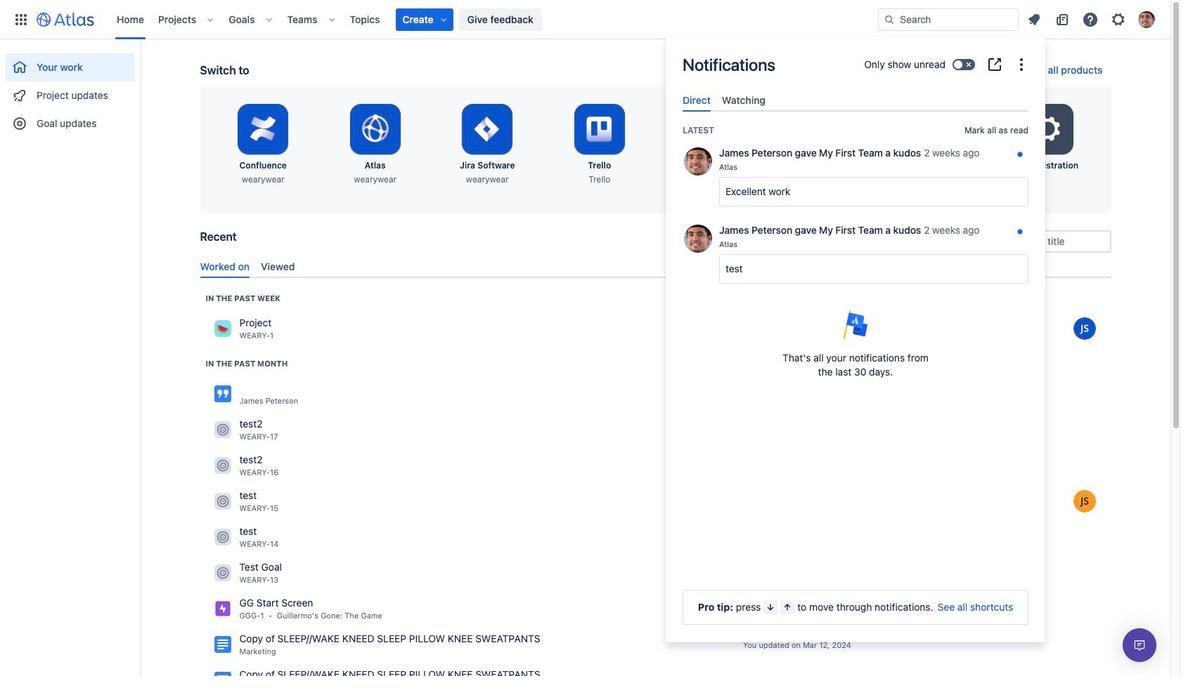 Task type: describe. For each thing, give the bounding box(es) containing it.
2 townsquare image from the top
[[214, 530, 231, 546]]

notifications image
[[1026, 11, 1043, 28]]

help image
[[1082, 11, 1099, 28]]

account image
[[1138, 11, 1155, 28]]

Search field
[[878, 8, 1019, 31]]

1 confluence image from the top
[[214, 386, 231, 403]]

jira image
[[214, 601, 231, 618]]

2 heading from the top
[[206, 358, 288, 370]]

1 horizontal spatial settings image
[[1110, 11, 1127, 28]]

Filter by title field
[[987, 232, 1110, 252]]

confluence image
[[214, 673, 231, 677]]

switch to... image
[[13, 11, 30, 28]]



Task type: locate. For each thing, give the bounding box(es) containing it.
1 vertical spatial settings image
[[1031, 112, 1065, 146]]

None search field
[[878, 8, 1019, 31]]

0 vertical spatial tab list
[[677, 89, 1034, 112]]

open notifications in a new tab image
[[986, 56, 1003, 73]]

0 vertical spatial heading
[[206, 293, 280, 304]]

heading
[[206, 293, 280, 304], [206, 358, 288, 370]]

tab list
[[677, 89, 1034, 112], [194, 255, 1117, 278]]

1 vertical spatial townsquare image
[[214, 530, 231, 546]]

1 townsquare image from the top
[[214, 321, 231, 338]]

3 townsquare image from the top
[[214, 458, 231, 475]]

open intercom messenger image
[[1131, 638, 1148, 654]]

top element
[[8, 0, 878, 39]]

arrow down image
[[765, 602, 776, 614]]

2 townsquare image from the top
[[214, 422, 231, 439]]

1 vertical spatial townsquare image
[[214, 422, 231, 439]]

1 heading from the top
[[206, 293, 280, 304]]

townsquare image
[[214, 494, 231, 511], [214, 530, 231, 546], [214, 565, 231, 582]]

2 vertical spatial townsquare image
[[214, 565, 231, 582]]

1 vertical spatial heading
[[206, 358, 288, 370]]

townsquare image
[[214, 321, 231, 338], [214, 422, 231, 439], [214, 458, 231, 475]]

confluence image
[[214, 386, 231, 403], [214, 637, 231, 654]]

settings image
[[1110, 11, 1127, 28], [1031, 112, 1065, 146]]

0 horizontal spatial settings image
[[1031, 112, 1065, 146]]

more image
[[1013, 56, 1030, 73]]

1 vertical spatial tab list
[[194, 255, 1117, 278]]

arrow up image
[[782, 602, 793, 614]]

3 townsquare image from the top
[[214, 565, 231, 582]]

0 vertical spatial townsquare image
[[214, 494, 231, 511]]

dialog
[[666, 37, 1045, 643]]

0 vertical spatial settings image
[[1110, 11, 1127, 28]]

2 confluence image from the top
[[214, 637, 231, 654]]

group
[[6, 39, 135, 142]]

2 vertical spatial townsquare image
[[214, 458, 231, 475]]

0 vertical spatial townsquare image
[[214, 321, 231, 338]]

search image
[[884, 14, 895, 25]]

1 townsquare image from the top
[[214, 494, 231, 511]]

1 vertical spatial confluence image
[[214, 637, 231, 654]]

0 vertical spatial confluence image
[[214, 386, 231, 403]]

banner
[[0, 0, 1170, 39]]



Task type: vqa. For each thing, say whether or not it's contained in the screenshot.
dialog
yes



